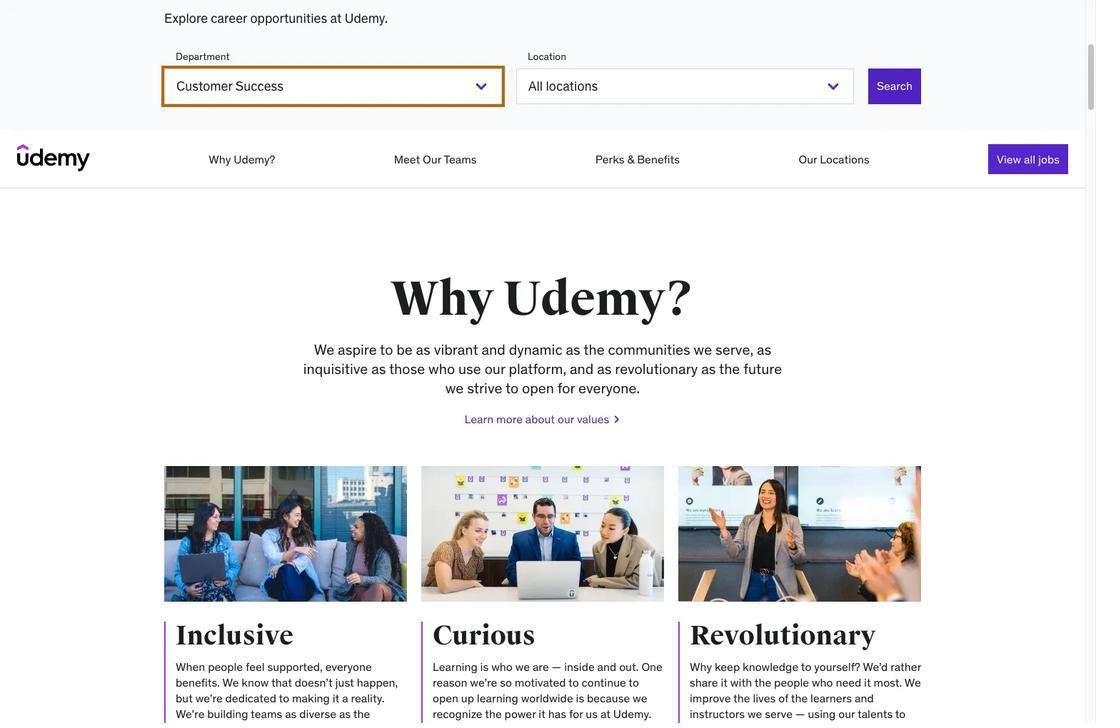 Task type: locate. For each thing, give the bounding box(es) containing it.
and
[[482, 341, 506, 359], [570, 360, 594, 378], [598, 660, 617, 675], [855, 692, 874, 706], [556, 723, 575, 724]]

people left feel
[[208, 660, 243, 675]]

our inside we aspire to be as vibrant and dynamic as the communities we serve, as inquisitive as those who use our platform, and as revolutionary as the future we strive to open for everyone.
[[485, 360, 506, 378]]

we down recognize
[[433, 723, 449, 724]]

people down we're
[[176, 723, 211, 724]]

as
[[416, 341, 431, 359], [566, 341, 581, 359], [758, 341, 772, 359], [372, 360, 386, 378], [598, 360, 612, 378], [702, 360, 716, 378], [285, 708, 297, 722], [339, 708, 351, 722]]

0 vertical spatial we're
[[471, 676, 498, 690]]

use inside inclusive when people feel supported, everyone benefits. we know that doesn't just happen, but we're dedicated to making it a reality. we're building teams as diverse as the people who use our platform. that way
[[237, 723, 256, 724]]

1 vertical spatial for
[[570, 708, 584, 722]]

are
[[533, 660, 549, 675]]

at up neither
[[601, 708, 611, 722]]

our
[[485, 360, 506, 378], [558, 412, 575, 427], [839, 708, 856, 722], [258, 723, 275, 724]]

2 horizontal spatial why
[[690, 660, 713, 675]]

it down keep
[[721, 676, 728, 690]]

1 vertical spatial people
[[775, 676, 810, 690]]

1 vertical spatial —
[[796, 708, 806, 722]]

is left the because
[[576, 692, 585, 706]]

1 vertical spatial why udemy?
[[391, 270, 695, 329]]

1 horizontal spatial our
[[799, 152, 818, 167]]

open down platform,
[[522, 379, 555, 397]]

who down vibrant on the top left of the page
[[429, 360, 455, 378]]

2 vertical spatial people
[[176, 723, 211, 724]]

we up theirs.
[[748, 708, 763, 722]]

diverse
[[300, 708, 337, 722]]

benefits.
[[176, 676, 220, 690]]

open down reason
[[433, 692, 459, 706]]

opportunities
[[250, 10, 328, 26]]

use down vibrant on the top left of the page
[[459, 360, 482, 378]]

learn more about our values
[[465, 412, 610, 427]]

who inside inclusive when people feel supported, everyone benefits. we know that doesn't just happen, but we're dedicated to making it a reality. we're building teams as diverse as the people who use our platform. that way
[[214, 723, 235, 724]]

our left locations
[[799, 152, 818, 167]]

inclusive
[[176, 620, 294, 653]]

1 vertical spatial udemy?
[[504, 270, 695, 329]]

instructors
[[690, 708, 745, 722]]

learn more about our values link
[[164, 412, 922, 427]]

view
[[998, 152, 1022, 167]]

to right talents
[[896, 708, 906, 722]]

1 vertical spatial is
[[576, 692, 585, 706]]

—
[[552, 660, 562, 675], [796, 708, 806, 722]]

who down building
[[214, 723, 235, 724]]

udemy. inside "curious learning is who we are — inside and out. one reason we're so motivated to continue to open up learning worldwide is because we recognize the power it has for us at udemy. we never stop evolving, and neither do you."
[[614, 708, 652, 722]]

we left know at the left of the page
[[223, 676, 239, 690]]

as up future
[[758, 341, 772, 359]]

1 vertical spatial at
[[601, 708, 611, 722]]

jobs
[[1039, 152, 1061, 167]]

for down platform,
[[558, 379, 575, 397]]

1 horizontal spatial udemy.
[[614, 708, 652, 722]]

the inside inclusive when people feel supported, everyone benefits. we know that doesn't just happen, but we're dedicated to making it a reality. we're building teams as diverse as the people who use our platform. that way
[[354, 708, 370, 722]]

open inside we aspire to be as vibrant and dynamic as the communities we serve, as inquisitive as those who use our platform, and as revolutionary as the future we strive to open for everyone.
[[522, 379, 555, 397]]

the up everyone.
[[584, 341, 605, 359]]

1 vertical spatial udemy.
[[614, 708, 652, 722]]

our right meet
[[423, 152, 442, 167]]

those
[[389, 360, 425, 378]]

need
[[836, 676, 862, 690]]

to down inside
[[569, 676, 579, 690]]

our right about
[[558, 412, 575, 427]]

&
[[628, 152, 635, 167]]

it up evolving,
[[539, 708, 546, 722]]

0 horizontal spatial udemy.
[[345, 10, 388, 26]]

0 horizontal spatial at
[[331, 10, 342, 26]]

we left serve,
[[694, 341, 713, 359]]

we're
[[176, 708, 205, 722]]

udemy?
[[234, 152, 275, 167], [504, 270, 695, 329]]

none search field containing search
[[164, 27, 922, 131]]

0 horizontal spatial our
[[423, 152, 442, 167]]

1 vertical spatial we're
[[196, 692, 223, 706]]

1 horizontal spatial is
[[576, 692, 585, 706]]

dynamic
[[509, 341, 563, 359]]

reason
[[433, 676, 468, 690]]

be
[[397, 341, 413, 359]]

who up "learners"
[[812, 676, 834, 690]]

our inside inclusive when people feel supported, everyone benefits. we know that doesn't just happen, but we're dedicated to making it a reality. we're building teams as diverse as the people who use our platform. that way
[[258, 723, 275, 724]]

1 horizontal spatial we're
[[471, 676, 498, 690]]

0 horizontal spatial we're
[[196, 692, 223, 706]]

to
[[380, 341, 393, 359], [506, 379, 519, 397], [802, 660, 812, 675], [569, 676, 579, 690], [629, 676, 640, 690], [279, 692, 290, 706], [896, 708, 906, 722]]

we inside revolutionary why keep knowledge to yourself? we'd rather share it with the people who need it most. we improve the lives of the learners and instructors we serve — using our talents to empower theirs.
[[905, 676, 922, 690]]

values
[[577, 412, 610, 427]]

up
[[462, 692, 475, 706]]

people up of
[[775, 676, 810, 690]]

learners
[[811, 692, 853, 706]]

evolving,
[[508, 723, 553, 724]]

power
[[505, 708, 536, 722]]

to down that
[[279, 692, 290, 706]]

and inside revolutionary why keep knowledge to yourself? we'd rather share it with the people who need it most. we improve the lives of the learners and instructors we serve — using our talents to empower theirs.
[[855, 692, 874, 706]]

improve
[[690, 692, 731, 706]]

1 horizontal spatial use
[[459, 360, 482, 378]]

0 vertical spatial —
[[552, 660, 562, 675]]

we inside inclusive when people feel supported, everyone benefits. we know that doesn't just happen, but we're dedicated to making it a reality. we're building teams as diverse as the people who use our platform. that way
[[223, 676, 239, 690]]

0 horizontal spatial open
[[433, 692, 459, 706]]

strive
[[468, 379, 503, 397]]

we're up the learning
[[471, 676, 498, 690]]

aspire
[[338, 341, 377, 359]]

use inside we aspire to be as vibrant and dynamic as the communities we serve, as inquisitive as those who use our platform, and as revolutionary as the future we strive to open for everyone.
[[459, 360, 482, 378]]

people
[[208, 660, 243, 675], [775, 676, 810, 690], [176, 723, 211, 724]]

reality.
[[351, 692, 385, 706]]

why
[[209, 152, 231, 167], [391, 270, 495, 329], [690, 660, 713, 675]]

the up stop
[[485, 708, 502, 722]]

as up platform.
[[285, 708, 297, 722]]

rather
[[891, 660, 922, 675]]

and right vibrant on the top left of the page
[[482, 341, 506, 359]]

dedicated
[[226, 692, 277, 706]]

use down building
[[237, 723, 256, 724]]

0 horizontal spatial is
[[481, 660, 489, 675]]

our up "strive"
[[485, 360, 506, 378]]

benefits
[[638, 152, 680, 167]]

1 vertical spatial why
[[391, 270, 495, 329]]

and up talents
[[855, 692, 874, 706]]

the down serve,
[[720, 360, 741, 378]]

as left those
[[372, 360, 386, 378]]

we down rather
[[905, 676, 922, 690]]

0 vertical spatial why udemy?
[[209, 152, 275, 167]]

search button
[[869, 69, 922, 104]]

is right learning
[[481, 660, 489, 675]]

1 horizontal spatial udemy?
[[504, 270, 695, 329]]

our down "learners"
[[839, 708, 856, 722]]

— right serve
[[796, 708, 806, 722]]

1 vertical spatial open
[[433, 692, 459, 706]]

the
[[584, 341, 605, 359], [720, 360, 741, 378], [755, 676, 772, 690], [734, 692, 751, 706], [792, 692, 808, 706], [354, 708, 370, 722], [485, 708, 502, 722]]

for left us on the bottom of the page
[[570, 708, 584, 722]]

use
[[459, 360, 482, 378], [237, 723, 256, 724]]

do
[[617, 723, 630, 724]]

1 horizontal spatial —
[[796, 708, 806, 722]]

we inside we aspire to be as vibrant and dynamic as the communities we serve, as inquisitive as those who use our platform, and as revolutionary as the future we strive to open for everyone.
[[314, 341, 335, 359]]

with
[[731, 676, 753, 690]]

learning
[[433, 660, 478, 675]]

to down the out.
[[629, 676, 640, 690]]

serve
[[766, 708, 793, 722]]

0 vertical spatial for
[[558, 379, 575, 397]]

it left a
[[333, 692, 340, 706]]

we left "strive"
[[446, 379, 464, 397]]

1 horizontal spatial open
[[522, 379, 555, 397]]

knowledge
[[743, 660, 799, 675]]

it down we'd
[[865, 676, 872, 690]]

we inside "curious learning is who we are — inside and out. one reason we're so motivated to continue to open up learning worldwide is because we recognize the power it has for us at udemy. we never stop evolving, and neither do you."
[[433, 723, 449, 724]]

0 horizontal spatial why
[[209, 152, 231, 167]]

0 horizontal spatial udemy?
[[234, 152, 275, 167]]

0 vertical spatial open
[[522, 379, 555, 397]]

we aspire to be as vibrant and dynamic as the communities we serve, as inquisitive as those who use our platform, and as revolutionary as the future we strive to open for everyone.
[[304, 341, 783, 397]]

0 horizontal spatial —
[[552, 660, 562, 675]]

0 vertical spatial is
[[481, 660, 489, 675]]

0 vertical spatial at
[[331, 10, 342, 26]]

curious learning is who we are — inside and out. one reason we're so motivated to continue to open up learning worldwide is because we recognize the power it has for us at udemy. we never stop evolving, and neither do you.
[[433, 620, 663, 724]]

who up so
[[492, 660, 513, 675]]

theirs.
[[740, 723, 772, 724]]

we
[[314, 341, 335, 359], [223, 676, 239, 690], [905, 676, 922, 690], [433, 723, 449, 724]]

1 horizontal spatial at
[[601, 708, 611, 722]]

to right "strive"
[[506, 379, 519, 397]]

at right opportunities
[[331, 10, 342, 26]]

0 vertical spatial use
[[459, 360, 482, 378]]

view all jobs link
[[989, 144, 1069, 174]]

learning
[[477, 692, 519, 706]]

lives
[[754, 692, 776, 706]]

why inside revolutionary why keep knowledge to yourself? we'd rather share it with the people who need it most. we improve the lives of the learners and instructors we serve — using our talents to empower theirs.
[[690, 660, 713, 675]]

we're down benefits.
[[196, 692, 223, 706]]

None search field
[[164, 27, 922, 131]]

and down has
[[556, 723, 575, 724]]

serve,
[[716, 341, 754, 359]]

neither
[[578, 723, 614, 724]]

one
[[642, 660, 663, 675]]

2 vertical spatial why
[[690, 660, 713, 675]]

1 horizontal spatial why
[[391, 270, 495, 329]]

talents
[[858, 708, 893, 722]]

that
[[272, 676, 292, 690]]

0 horizontal spatial use
[[237, 723, 256, 724]]

has
[[549, 708, 567, 722]]

0 vertical spatial udemy?
[[234, 152, 275, 167]]

more
[[497, 412, 523, 427]]

vibrant
[[434, 341, 479, 359]]

our down teams
[[258, 723, 275, 724]]

the down reality.
[[354, 708, 370, 722]]

we up inquisitive
[[314, 341, 335, 359]]

our locations link
[[799, 152, 870, 167]]

1 vertical spatial use
[[237, 723, 256, 724]]

— right are on the bottom
[[552, 660, 562, 675]]



Task type: describe. For each thing, give the bounding box(es) containing it.
we left are on the bottom
[[516, 660, 530, 675]]

to left yourself?
[[802, 660, 812, 675]]

inclusive when people feel supported, everyone benefits. we know that doesn't just happen, but we're dedicated to making it a reality. we're building teams as diverse as the people who use our platform. that way
[[176, 620, 398, 724]]

who inside "curious learning is who we are — inside and out. one reason we're so motivated to continue to open up learning worldwide is because we recognize the power it has for us at udemy. we never stop evolving, and neither do you."
[[492, 660, 513, 675]]

meet our teams link
[[394, 152, 477, 167]]

keep
[[715, 660, 740, 675]]

people inside revolutionary why keep knowledge to yourself? we'd rather share it with the people who need it most. we improve the lives of the learners and instructors we serve — using our talents to empower theirs.
[[775, 676, 810, 690]]

of
[[779, 692, 789, 706]]

platform,
[[509, 360, 567, 378]]

to inside inclusive when people feel supported, everyone benefits. we know that doesn't just happen, but we're dedicated to making it a reality. we're building teams as diverse as the people who use our platform. that way
[[279, 692, 290, 706]]

perks & benefits
[[596, 152, 680, 167]]

for inside we aspire to be as vibrant and dynamic as the communities we serve, as inquisitive as those who use our platform, and as revolutionary as the future we strive to open for everyone.
[[558, 379, 575, 397]]

career
[[211, 10, 247, 26]]

as up that
[[339, 708, 351, 722]]

who inside revolutionary why keep knowledge to yourself? we'd rather share it with the people who need it most. we improve the lives of the learners and instructors we serve — using our talents to empower theirs.
[[812, 676, 834, 690]]

our inside revolutionary why keep knowledge to yourself? we'd rather share it with the people who need it most. we improve the lives of the learners and instructors we serve — using our talents to empower theirs.
[[839, 708, 856, 722]]

2 our from the left
[[799, 152, 818, 167]]

because
[[587, 692, 630, 706]]

out.
[[620, 660, 639, 675]]

— inside "curious learning is who we are — inside and out. one reason we're so motivated to continue to open up learning worldwide is because we recognize the power it has for us at udemy. we never stop evolving, and neither do you."
[[552, 660, 562, 675]]

yourself?
[[815, 660, 861, 675]]

when
[[176, 660, 205, 675]]

we're inside inclusive when people feel supported, everyone benefits. we know that doesn't just happen, but we're dedicated to making it a reality. we're building teams as diverse as the people who use our platform. that way
[[196, 692, 223, 706]]

inside
[[565, 660, 595, 675]]

the up lives
[[755, 676, 772, 690]]

us
[[586, 708, 598, 722]]

so
[[500, 676, 512, 690]]

0 vertical spatial people
[[208, 660, 243, 675]]

making
[[292, 692, 330, 706]]

view all jobs
[[998, 152, 1061, 167]]

and up continue
[[598, 660, 617, 675]]

as right dynamic
[[566, 341, 581, 359]]

motivated
[[515, 676, 566, 690]]

1 our from the left
[[423, 152, 442, 167]]

revolutionary
[[690, 620, 877, 653]]

we're inside "curious learning is who we are — inside and out. one reason we're so motivated to continue to open up learning worldwide is because we recognize the power it has for us at udemy. we never stop evolving, and neither do you."
[[471, 676, 498, 690]]

building
[[207, 708, 248, 722]]

inquisitive
[[304, 360, 368, 378]]

explore career opportunities at udemy.
[[164, 10, 388, 26]]

platform.
[[278, 723, 324, 724]]

using
[[809, 708, 836, 722]]

teams
[[251, 708, 283, 722]]

revolutionary why keep knowledge to yourself? we'd rather share it with the people who need it most. we improve the lives of the learners and instructors we serve — using our talents to empower theirs.
[[690, 620, 922, 724]]

the down with
[[734, 692, 751, 706]]

learn
[[465, 412, 494, 427]]

meet our teams
[[394, 152, 477, 167]]

1 horizontal spatial why udemy?
[[391, 270, 695, 329]]

as right be
[[416, 341, 431, 359]]

share
[[690, 676, 719, 690]]

about
[[526, 412, 555, 427]]

stop
[[483, 723, 506, 724]]

revolutionary
[[616, 360, 698, 378]]

a
[[342, 692, 348, 706]]

but
[[176, 692, 193, 706]]

meet
[[394, 152, 420, 167]]

empower
[[690, 723, 738, 724]]

know
[[242, 676, 269, 690]]

and up everyone.
[[570, 360, 594, 378]]

to left be
[[380, 341, 393, 359]]

everyone
[[326, 660, 372, 675]]

the right of
[[792, 692, 808, 706]]

perks & benefits link
[[596, 152, 680, 167]]

department
[[176, 50, 230, 63]]

communities
[[609, 341, 691, 359]]

the inside "curious learning is who we are — inside and out. one reason we're so motivated to continue to open up learning worldwide is because we recognize the power it has for us at udemy. we never stop evolving, and neither do you."
[[485, 708, 502, 722]]

0 vertical spatial why
[[209, 152, 231, 167]]

who inside we aspire to be as vibrant and dynamic as the communities we serve, as inquisitive as those who use our platform, and as revolutionary as the future we strive to open for everyone.
[[429, 360, 455, 378]]

teams
[[444, 152, 477, 167]]

future
[[744, 360, 783, 378]]

perks
[[596, 152, 625, 167]]

open inside "curious learning is who we are — inside and out. one reason we're so motivated to continue to open up learning worldwide is because we recognize the power it has for us at udemy. we never stop evolving, and neither do you."
[[433, 692, 459, 706]]

we'd
[[864, 660, 889, 675]]

you.
[[632, 723, 653, 724]]

it inside "curious learning is who we are — inside and out. one reason we're so motivated to continue to open up learning worldwide is because we recognize the power it has for us at udemy. we never stop evolving, and neither do you."
[[539, 708, 546, 722]]

never
[[452, 723, 480, 724]]

curious
[[433, 620, 536, 653]]

— inside revolutionary why keep knowledge to yourself? we'd rather share it with the people who need it most. we improve the lives of the learners and instructors we serve — using our talents to empower theirs.
[[796, 708, 806, 722]]

all
[[1025, 152, 1036, 167]]

happen,
[[357, 676, 398, 690]]

just
[[336, 676, 354, 690]]

supported,
[[268, 660, 323, 675]]

continue
[[582, 676, 627, 690]]

0 horizontal spatial why udemy?
[[209, 152, 275, 167]]

we up you. on the bottom right
[[633, 692, 648, 706]]

we inside revolutionary why keep knowledge to yourself? we'd rather share it with the people who need it most. we improve the lives of the learners and instructors we serve — using our talents to empower theirs.
[[748, 708, 763, 722]]

doesn't
[[295, 676, 333, 690]]

0 vertical spatial udemy.
[[345, 10, 388, 26]]

explore
[[164, 10, 208, 26]]

why udemy? link
[[209, 152, 275, 167]]

as up everyone.
[[598, 360, 612, 378]]

at inside "curious learning is who we are — inside and out. one reason we're so motivated to continue to open up learning worldwide is because we recognize the power it has for us at udemy. we never stop evolving, and neither do you."
[[601, 708, 611, 722]]

everyone.
[[579, 379, 640, 397]]

as down serve,
[[702, 360, 716, 378]]

feel
[[246, 660, 265, 675]]

it inside inclusive when people feel supported, everyone benefits. we know that doesn't just happen, but we're dedicated to making it a reality. we're building teams as diverse as the people who use our platform. that way
[[333, 692, 340, 706]]

search
[[878, 79, 913, 93]]

for inside "curious learning is who we are — inside and out. one reason we're so motivated to continue to open up learning worldwide is because we recognize the power it has for us at udemy. we never stop evolving, and neither do you."
[[570, 708, 584, 722]]

our locations
[[799, 152, 870, 167]]

udemy image
[[17, 144, 90, 172]]

locations
[[821, 152, 870, 167]]

most.
[[874, 676, 903, 690]]



Task type: vqa. For each thing, say whether or not it's contained in the screenshot.
'We'd'
yes



